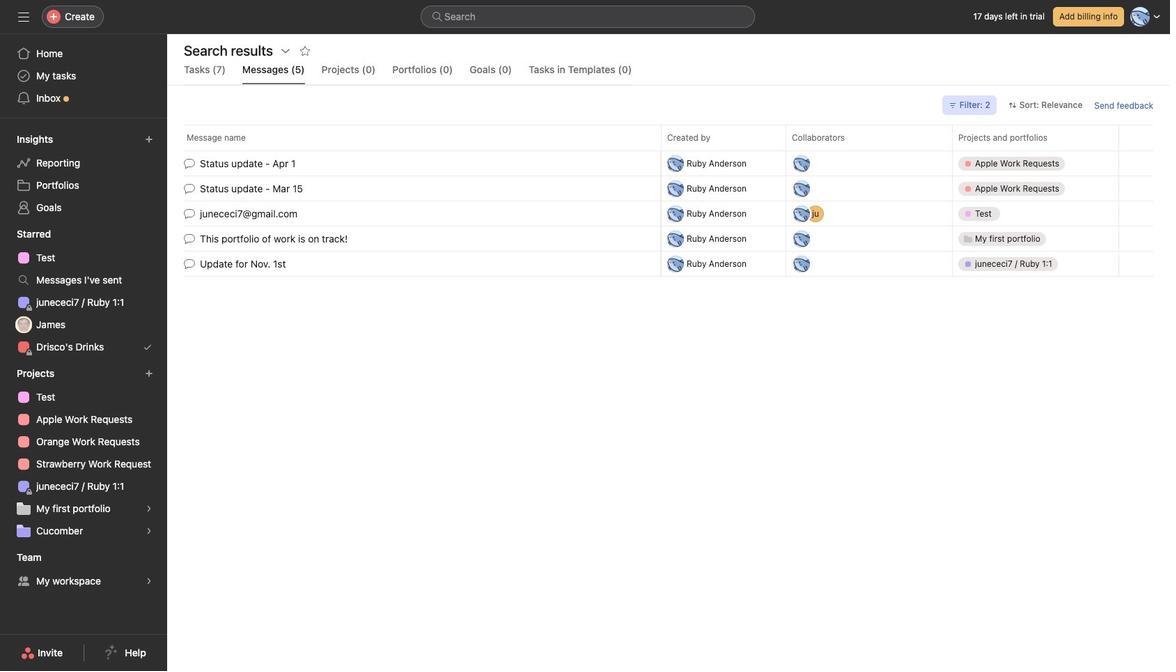 Task type: locate. For each thing, give the bounding box(es) containing it.
2 column header from the left
[[661, 125, 790, 151]]

new insights image
[[145, 135, 153, 144]]

insights element
[[0, 127, 167, 222]]

global element
[[0, 34, 167, 118]]

1 column header from the left
[[184, 125, 666, 151]]

new project or portfolio image
[[145, 369, 153, 378]]

4 column header from the left
[[953, 125, 1124, 151]]

hide sidebar image
[[18, 11, 29, 22]]

starred element
[[0, 222, 167, 361]]

tab list
[[184, 62, 632, 85]]

actions image
[[280, 45, 291, 56]]

projects element
[[0, 361, 167, 545]]

row
[[167, 125, 1171, 151], [167, 150, 1171, 177], [184, 150, 1154, 151], [167, 175, 1171, 202], [167, 200, 1171, 228], [167, 225, 1171, 253], [167, 250, 1171, 278]]

tree grid
[[167, 150, 1171, 278]]

column header
[[184, 125, 666, 151], [661, 125, 790, 151], [786, 125, 957, 151], [953, 125, 1124, 151]]

list box
[[421, 6, 756, 28]]

cell
[[661, 151, 787, 176], [953, 151, 1120, 176], [661, 176, 787, 201], [953, 176, 1120, 201], [661, 201, 787, 227], [953, 201, 1120, 227], [661, 226, 787, 252], [661, 251, 787, 277], [953, 251, 1120, 277]]

see details, my first portfolio image
[[145, 505, 153, 513]]



Task type: describe. For each thing, give the bounding box(es) containing it.
conversation name for status update - apr 1 cell
[[167, 151, 661, 176]]

see details, cucomber image
[[145, 527, 153, 535]]

conversation name for status update - mar 15 cell
[[167, 176, 661, 201]]

3 column header from the left
[[786, 125, 957, 151]]

see details, my workspace image
[[145, 577, 153, 585]]

conversation name for update for nov. 1st cell
[[167, 251, 661, 277]]

teams element
[[0, 545, 167, 595]]

conversation name for this portfolio of work is on track! cell
[[167, 226, 661, 252]]

add to starred image
[[300, 45, 311, 56]]

conversation name for junececi7@gmail.com cell
[[167, 201, 661, 227]]



Task type: vqa. For each thing, say whether or not it's contained in the screenshot.
"LIST BOX"
yes



